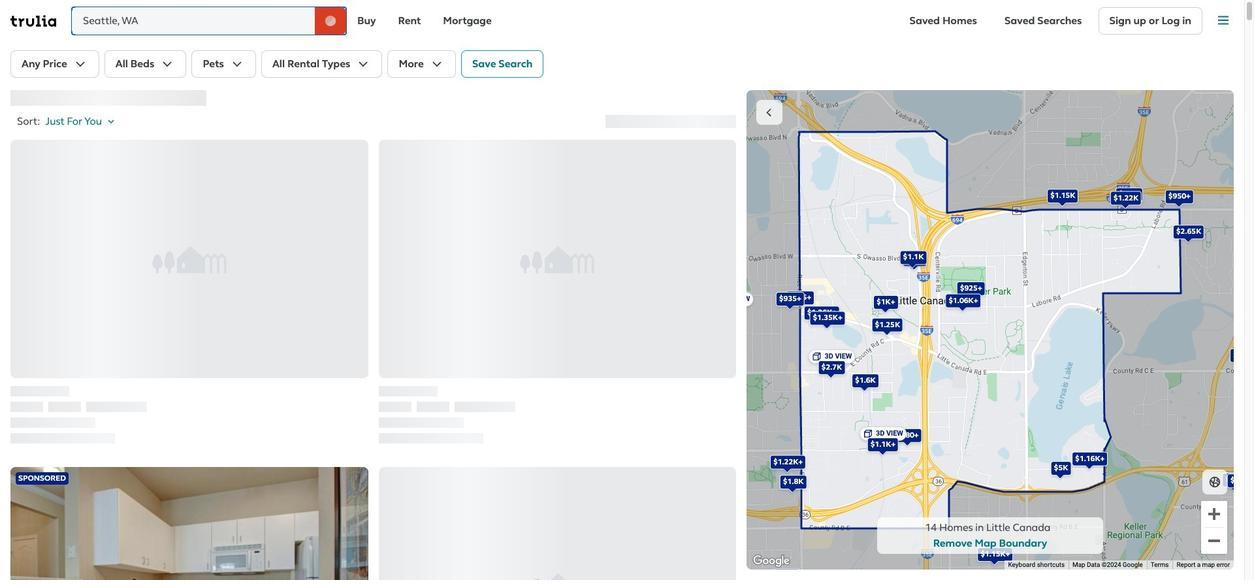 Task type: describe. For each thing, give the bounding box(es) containing it.
map region
[[747, 90, 1235, 570]]

Search for City, Neighborhood, Zip, County, School text field
[[72, 7, 346, 35]]

search results loading image
[[323, 14, 338, 28]]



Task type: locate. For each thing, give the bounding box(es) containing it.
advertisement element
[[10, 467, 368, 580]]

google image
[[750, 553, 794, 570]]

main element
[[0, 0, 1245, 42]]



Task type: vqa. For each thing, say whether or not it's contained in the screenshot.
Save this home "image" associated with 9700 roosevelt way  ne #0be61693d, seattle, wa 98115 IMAGE
no



